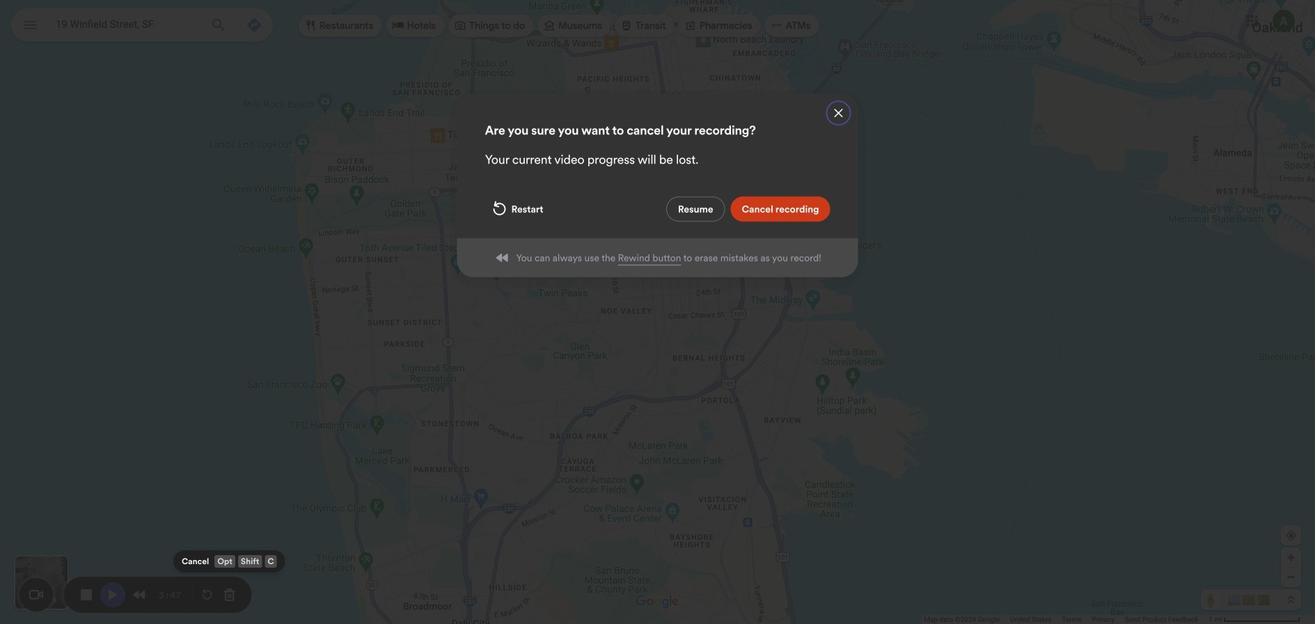 Task type: vqa. For each thing, say whether or not it's contained in the screenshot.
co in the "459 kg CO 2"
no



Task type: describe. For each thing, give the bounding box(es) containing it.
show street view coverage image
[[1201, 590, 1222, 611]]

none search field inside google maps element
[[11, 8, 273, 45]]

show your location image
[[1285, 530, 1298, 542]]



Task type: locate. For each thing, give the bounding box(es) containing it.
None search field
[[11, 8, 273, 45]]

zoom in image
[[1286, 553, 1296, 563]]

zoom out image
[[1286, 572, 1296, 583]]

google maps element
[[0, 0, 1315, 625]]



